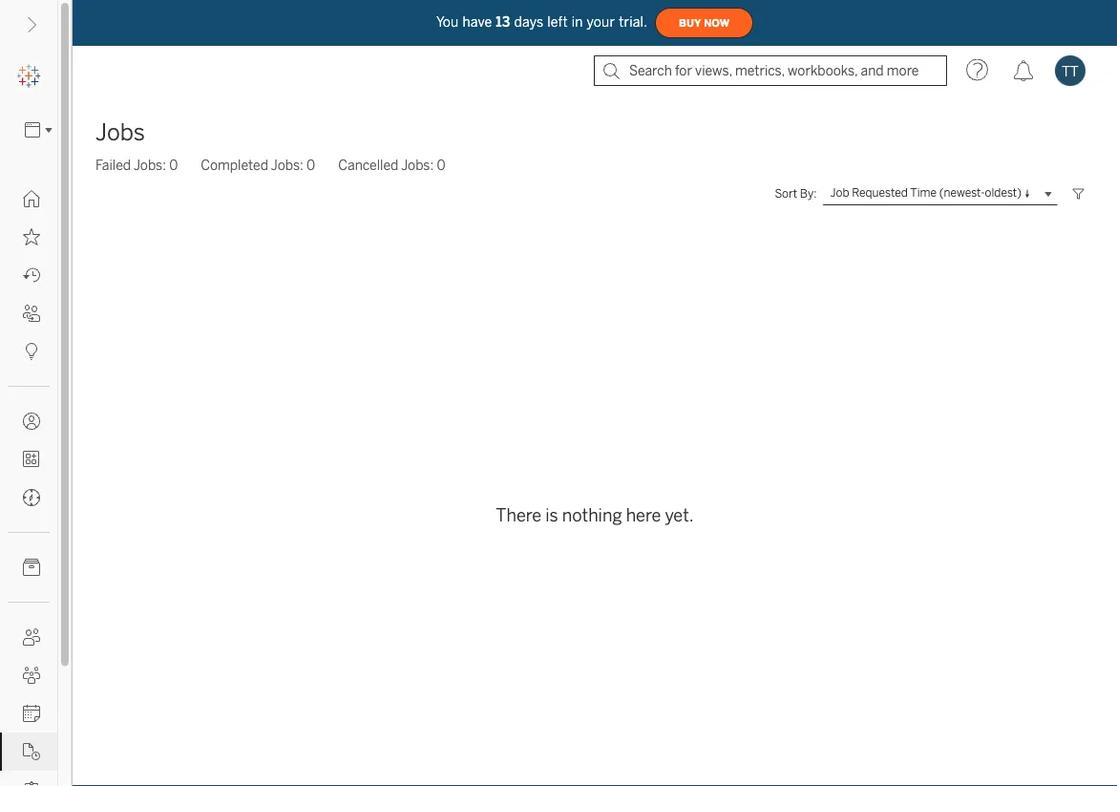 Task type: locate. For each thing, give the bounding box(es) containing it.
jobs: right failed
[[134, 157, 166, 173]]

failed
[[96, 157, 131, 173]]

have
[[463, 14, 492, 30]]

cancelled
[[338, 157, 399, 173]]

Search for views, metrics, workbooks, and more text field
[[594, 55, 948, 86]]

(newest-
[[940, 186, 986, 200]]

2 jobs: from the left
[[271, 157, 304, 173]]

completed
[[201, 157, 269, 173]]

sort by:
[[775, 187, 817, 201]]

you
[[437, 14, 459, 30]]

there is nothing here yet.
[[496, 505, 694, 526]]

1 0 from the left
[[169, 157, 178, 173]]

2 horizontal spatial jobs:
[[401, 157, 434, 173]]

3 jobs: from the left
[[401, 157, 434, 173]]

jobs: for failed
[[134, 157, 166, 173]]

nothing
[[563, 505, 623, 526]]

0 horizontal spatial 0
[[169, 157, 178, 173]]

1 horizontal spatial jobs:
[[271, 157, 304, 173]]

cancelled jobs: 0
[[338, 157, 446, 173]]

1 jobs: from the left
[[134, 157, 166, 173]]

sort
[[775, 187, 798, 201]]

13
[[496, 14, 511, 30]]

0
[[169, 157, 178, 173], [307, 157, 315, 173], [437, 157, 446, 173]]

0 horizontal spatial jobs:
[[134, 157, 166, 173]]

job
[[831, 186, 850, 200]]

jobs: for completed
[[271, 157, 304, 173]]

jobs: right completed
[[271, 157, 304, 173]]

jobs:
[[134, 157, 166, 173], [271, 157, 304, 173], [401, 157, 434, 173]]

1 horizontal spatial 0
[[307, 157, 315, 173]]

there
[[496, 505, 542, 526]]

0 right cancelled
[[437, 157, 446, 173]]

job requested time (newest-oldest) button
[[823, 183, 1059, 205]]

buy now button
[[656, 8, 754, 38]]

2 horizontal spatial 0
[[437, 157, 446, 173]]

left
[[548, 14, 568, 30]]

0 right failed
[[169, 157, 178, 173]]

in
[[572, 14, 583, 30]]

jobs: right cancelled
[[401, 157, 434, 173]]

0 for cancelled jobs: 0
[[437, 157, 446, 173]]

buy
[[679, 17, 702, 29]]

buy now
[[679, 17, 730, 29]]

requested
[[853, 186, 909, 200]]

3 0 from the left
[[437, 157, 446, 173]]

yet.
[[665, 505, 694, 526]]

0 left cancelled
[[307, 157, 315, 173]]

2 0 from the left
[[307, 157, 315, 173]]



Task type: describe. For each thing, give the bounding box(es) containing it.
0 for failed jobs: 0
[[169, 157, 178, 173]]

failed jobs: 0
[[96, 157, 178, 173]]

you have 13 days left in your trial.
[[437, 14, 648, 30]]

is
[[546, 505, 559, 526]]

your
[[587, 14, 615, 30]]

by:
[[801, 187, 817, 201]]

oldest)
[[986, 186, 1022, 200]]

jobs
[[96, 119, 145, 146]]

time
[[911, 186, 937, 200]]

completed jobs: 0
[[201, 157, 315, 173]]

days
[[514, 14, 544, 30]]

0 for completed jobs: 0
[[307, 157, 315, 173]]

navigation panel element
[[0, 57, 58, 786]]

jobs: for cancelled
[[401, 157, 434, 173]]

main navigation. press the up and down arrow keys to access links. element
[[0, 180, 57, 786]]

here
[[626, 505, 662, 526]]

job requested time (newest-oldest)
[[831, 186, 1022, 200]]

trial.
[[619, 14, 648, 30]]

now
[[704, 17, 730, 29]]



Task type: vqa. For each thing, say whether or not it's contained in the screenshot.
row containing Product
no



